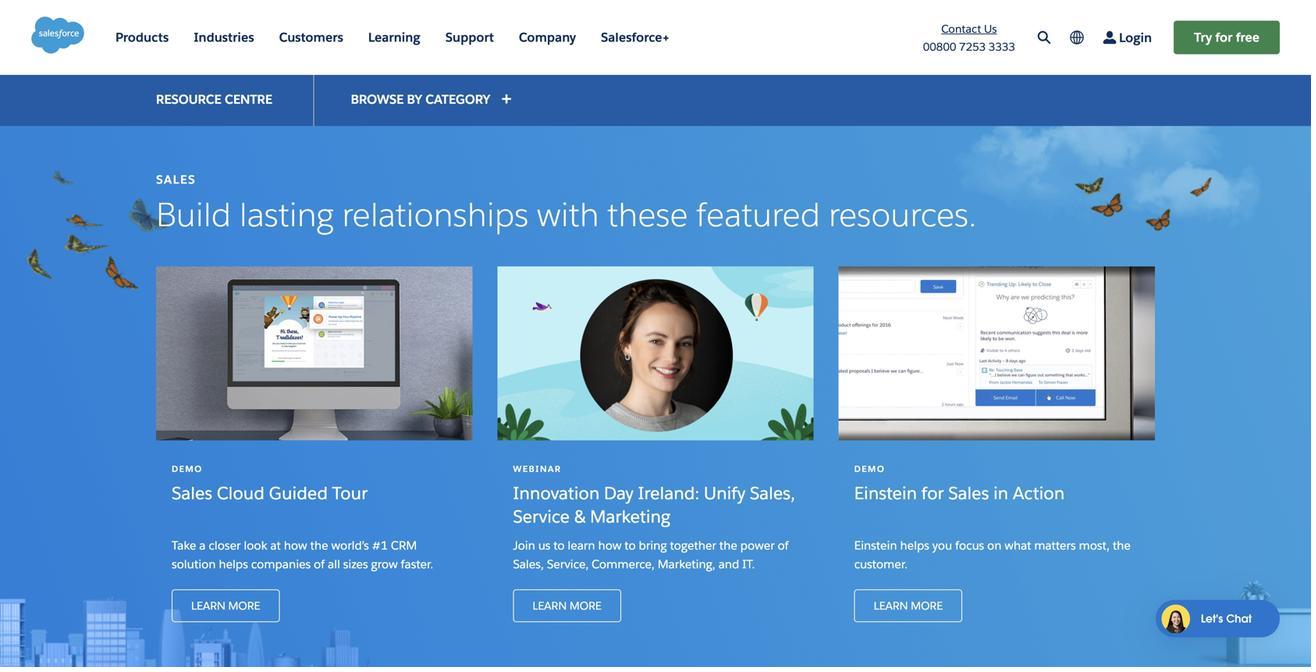 Task type: describe. For each thing, give the bounding box(es) containing it.
centre
[[225, 91, 272, 107]]

browse by category button
[[350, 91, 514, 107]]

relationships
[[342, 194, 529, 236]]

learn more for innovation
[[533, 599, 602, 613]]

resource centre
[[156, 91, 272, 107]]

sales, inside innovation day ireland: unify sales, service & marketing
[[750, 483, 796, 505]]

let's chat button
[[1156, 600, 1280, 638]]

by
[[407, 91, 422, 107]]

einstein for einstein helps you focus on what matters most, the customer.
[[855, 538, 897, 554]]

resource centre link
[[156, 91, 272, 107]]

let's chat
[[1201, 612, 1252, 626]]

learn more button for einstein
[[855, 590, 963, 623]]

all
[[328, 557, 340, 572]]

you
[[933, 538, 953, 554]]

1 sales from the left
[[172, 483, 212, 505]]

2 sales from the left
[[949, 483, 989, 505]]

marketing
[[590, 506, 671, 528]]

in
[[994, 483, 1009, 505]]

most,
[[1079, 538, 1110, 554]]

these
[[608, 194, 688, 236]]

the for innovation day ireland: unify sales, service & marketing
[[720, 538, 738, 554]]

take
[[172, 538, 196, 554]]

world's
[[331, 538, 369, 554]]

us
[[538, 538, 551, 554]]

at
[[270, 538, 281, 554]]

action
[[1013, 483, 1065, 505]]

take a closer look at how the world's #1 crm solution helps companies of all sizes grow faster.
[[172, 538, 433, 572]]

and
[[719, 557, 740, 572]]

webinar
[[513, 464, 562, 475]]

sizes
[[343, 557, 368, 572]]

closer
[[209, 538, 241, 554]]

featured
[[697, 194, 821, 236]]

2 to from the left
[[625, 538, 636, 554]]

faster.
[[401, 557, 433, 572]]

cloud
[[217, 483, 265, 505]]

lasting
[[239, 194, 334, 236]]

the for einstein for sales in action
[[1113, 538, 1131, 554]]

plus image
[[500, 91, 513, 104]]

ireland:
[[638, 483, 700, 505]]

customer.
[[855, 557, 908, 572]]

with
[[537, 194, 599, 236]]

look
[[244, 538, 267, 554]]

learn more for einstein
[[874, 599, 943, 613]]

focus
[[956, 538, 985, 554]]

service
[[513, 506, 570, 528]]

00800
[[923, 40, 957, 54]]

sales
[[156, 172, 196, 187]]

a
[[199, 538, 206, 554]]

solution
[[172, 557, 216, 572]]

crm
[[391, 538, 417, 554]]

category
[[426, 91, 490, 107]]

innovation day ireland: unify sales, service & marketing
[[513, 483, 796, 528]]

chat
[[1227, 612, 1252, 626]]

day
[[604, 483, 634, 505]]

sales build lasting relationships with these featured resources.
[[156, 172, 977, 236]]

on
[[988, 538, 1002, 554]]

contact
[[942, 22, 982, 36]]

einstein helps you focus on what matters most, the customer.
[[855, 538, 1131, 572]]



Task type: locate. For each thing, give the bounding box(es) containing it.
0 vertical spatial of
[[778, 538, 789, 554]]

browse
[[351, 91, 404, 107]]

innovation
[[513, 483, 600, 505]]

1 horizontal spatial demo
[[855, 464, 886, 475]]

0 horizontal spatial learn more button
[[172, 590, 280, 623]]

2 how from the left
[[598, 538, 622, 554]]

of
[[778, 538, 789, 554], [314, 557, 325, 572]]

einstein left the for
[[855, 483, 917, 505]]

matters
[[1035, 538, 1076, 554]]

how up commerce,
[[598, 538, 622, 554]]

us
[[984, 22, 997, 36]]

0 horizontal spatial learn more
[[191, 599, 260, 613]]

learn for innovation day ireland: unify sales, service & marketing
[[533, 599, 567, 613]]

1 learn from the left
[[191, 599, 226, 613]]

learn for einstein for sales in action
[[874, 599, 908, 613]]

power
[[741, 538, 775, 554]]

0 vertical spatial sales,
[[750, 483, 796, 505]]

unify
[[704, 483, 746, 505]]

1 einstein from the top
[[855, 483, 917, 505]]

build
[[156, 194, 231, 236]]

the right most,
[[1113, 538, 1131, 554]]

3 learn more from the left
[[874, 599, 943, 613]]

how inside take a closer look at how the world's #1 crm solution helps companies of all sizes grow faster.
[[284, 538, 307, 554]]

2 horizontal spatial the
[[1113, 538, 1131, 554]]

helps down the closer
[[219, 557, 248, 572]]

learn more button for innovation
[[513, 590, 621, 623]]

contact us link
[[942, 22, 997, 36]]

learn more down solution
[[191, 599, 260, 613]]

0 horizontal spatial the
[[310, 538, 328, 554]]

tour
[[332, 483, 368, 505]]

helps inside take a closer look at how the world's #1 crm solution helps companies of all sizes grow faster.
[[219, 557, 248, 572]]

more down service,
[[570, 599, 602, 613]]

demo for einstein for sales in action
[[855, 464, 886, 475]]

sales,
[[750, 483, 796, 505], [513, 557, 544, 572]]

learn
[[191, 599, 226, 613], [533, 599, 567, 613], [874, 599, 908, 613]]

more down you
[[911, 599, 943, 613]]

join us to learn how to bring together the power of sales, service, commerce, marketing, and it.
[[513, 538, 789, 572]]

more down companies
[[228, 599, 260, 613]]

einstein
[[855, 483, 917, 505], [855, 538, 897, 554]]

1 learn more from the left
[[191, 599, 260, 613]]

2 horizontal spatial more
[[911, 599, 943, 613]]

for
[[922, 483, 944, 505]]

0 horizontal spatial of
[[314, 557, 325, 572]]

build lasting relationships with these featured resources. main content
[[0, 75, 1312, 668]]

0 horizontal spatial helps
[[219, 557, 248, 572]]

more for for
[[911, 599, 943, 613]]

learn
[[568, 538, 595, 554]]

1 the from the left
[[310, 538, 328, 554]]

join
[[513, 538, 535, 554]]

2 einstein from the top
[[855, 538, 897, 554]]

0 horizontal spatial to
[[554, 538, 565, 554]]

1 horizontal spatial to
[[625, 538, 636, 554]]

let's
[[1201, 612, 1224, 626]]

learn more button
[[172, 590, 280, 623], [513, 590, 621, 623], [855, 590, 963, 623]]

1 horizontal spatial the
[[720, 538, 738, 554]]

0 horizontal spatial sales,
[[513, 557, 544, 572]]

of inside join us to learn how to bring together the power of sales, service, commerce, marketing, and it.
[[778, 538, 789, 554]]

learn down customer.
[[874, 599, 908, 613]]

1 vertical spatial helps
[[219, 557, 248, 572]]

2 the from the left
[[720, 538, 738, 554]]

the up all on the left of page
[[310, 538, 328, 554]]

browse by category
[[351, 91, 494, 107]]

sales, inside join us to learn how to bring together the power of sales, service, commerce, marketing, and it.
[[513, 557, 544, 572]]

1 vertical spatial einstein
[[855, 538, 897, 554]]

learn more button down customer.
[[855, 590, 963, 623]]

1 horizontal spatial helps
[[900, 538, 930, 554]]

2 horizontal spatial learn more button
[[855, 590, 963, 623]]

3333
[[989, 40, 1016, 54]]

1 more from the left
[[228, 599, 260, 613]]

it.
[[743, 557, 755, 572]]

site tools navigation
[[895, 20, 1280, 55]]

helps left you
[[900, 538, 930, 554]]

1 horizontal spatial learn more button
[[513, 590, 621, 623]]

1 horizontal spatial how
[[598, 538, 622, 554]]

2 demo from the left
[[855, 464, 886, 475]]

1 horizontal spatial sales
[[949, 483, 989, 505]]

resource
[[156, 91, 221, 107]]

7253
[[960, 40, 986, 54]]

more for day
[[570, 599, 602, 613]]

3 learn more button from the left
[[855, 590, 963, 623]]

1 how from the left
[[284, 538, 307, 554]]

1 demo from the left
[[172, 464, 203, 475]]

how right at
[[284, 538, 307, 554]]

learn more button down solution
[[172, 590, 280, 623]]

2 learn from the left
[[533, 599, 567, 613]]

the up and
[[720, 538, 738, 554]]

einstein for sales in action
[[855, 483, 1065, 505]]

2 horizontal spatial learn more
[[874, 599, 943, 613]]

together
[[670, 538, 717, 554]]

1 horizontal spatial learn
[[533, 599, 567, 613]]

1 horizontal spatial sales,
[[750, 483, 796, 505]]

einstein for einstein for sales in action
[[855, 483, 917, 505]]

1 vertical spatial sales,
[[513, 557, 544, 572]]

1 horizontal spatial of
[[778, 538, 789, 554]]

0 vertical spatial helps
[[900, 538, 930, 554]]

state of marketing image
[[156, 267, 473, 445]]

of left all on the left of page
[[314, 557, 325, 572]]

0 horizontal spatial more
[[228, 599, 260, 613]]

1 learn more button from the left
[[172, 590, 280, 623]]

learn for sales cloud guided tour
[[191, 599, 226, 613]]

learn down solution
[[191, 599, 226, 613]]

of right "power"
[[778, 538, 789, 554]]

to
[[554, 538, 565, 554], [625, 538, 636, 554]]

learn more button down service,
[[513, 590, 621, 623]]

more
[[228, 599, 260, 613], [570, 599, 602, 613], [911, 599, 943, 613]]

einstein up customer.
[[855, 538, 897, 554]]

0 horizontal spatial learn
[[191, 599, 226, 613]]

2 horizontal spatial learn
[[874, 599, 908, 613]]

demo
[[172, 464, 203, 475], [855, 464, 886, 475]]

the inside take a closer look at how the world's #1 crm solution helps companies of all sizes grow faster.
[[310, 538, 328, 554]]

0 horizontal spatial sales
[[172, 483, 212, 505]]

what
[[1005, 538, 1032, 554]]

3 more from the left
[[911, 599, 943, 613]]

3 learn from the left
[[874, 599, 908, 613]]

learn more
[[191, 599, 260, 613], [533, 599, 602, 613], [874, 599, 943, 613]]

sales left 'in'
[[949, 483, 989, 505]]

1 horizontal spatial learn more
[[533, 599, 602, 613]]

commerce,
[[592, 557, 655, 572]]

2 learn more from the left
[[533, 599, 602, 613]]

2 learn more button from the left
[[513, 590, 621, 623]]

3 the from the left
[[1113, 538, 1131, 554]]

contact us 00800 7253 3333
[[923, 22, 1016, 54]]

state of sales image
[[498, 267, 814, 445]]

helps
[[900, 538, 930, 554], [219, 557, 248, 572]]

sales, right unify at the bottom
[[750, 483, 796, 505]]

sales
[[172, 483, 212, 505], [949, 483, 989, 505]]

learn down service,
[[533, 599, 567, 613]]

1 vertical spatial of
[[314, 557, 325, 572]]

einstein inside einstein helps you focus on what matters most, the customer.
[[855, 538, 897, 554]]

sales, down join
[[513, 557, 544, 572]]

1 horizontal spatial more
[[570, 599, 602, 613]]

2 more from the left
[[570, 599, 602, 613]]

0 vertical spatial einstein
[[855, 483, 917, 505]]

the
[[310, 538, 328, 554], [720, 538, 738, 554], [1113, 538, 1131, 554]]

sales cloud guided tour
[[172, 483, 368, 505]]

more for cloud
[[228, 599, 260, 613]]

&
[[574, 506, 586, 528]]

#1
[[372, 538, 388, 554]]

sales left 'cloud'
[[172, 483, 212, 505]]

resources.
[[829, 194, 977, 236]]

1 to from the left
[[554, 538, 565, 554]]

to right us
[[554, 538, 565, 554]]

companies
[[251, 557, 311, 572]]

guided
[[269, 483, 328, 505]]

marketing,
[[658, 557, 716, 572]]

learn more down service,
[[533, 599, 602, 613]]

bring
[[639, 538, 667, 554]]

learn more down customer.
[[874, 599, 943, 613]]

to up commerce,
[[625, 538, 636, 554]]

learn more for sales
[[191, 599, 260, 613]]

service,
[[547, 557, 589, 572]]

learn more button for sales
[[172, 590, 280, 623]]

the inside einstein helps you focus on what matters most, the customer.
[[1113, 538, 1131, 554]]

grow
[[371, 557, 398, 572]]

helps inside einstein helps you focus on what matters most, the customer.
[[900, 538, 930, 554]]

demo for sales cloud guided tour
[[172, 464, 203, 475]]

0 horizontal spatial how
[[284, 538, 307, 554]]

the inside join us to learn how to bring together the power of sales, service, commerce, marketing, and it.
[[720, 538, 738, 554]]

how inside join us to learn how to bring together the power of sales, service, commerce, marketing, and it.
[[598, 538, 622, 554]]

state of connected customer image
[[839, 267, 1155, 445]]

how
[[284, 538, 307, 554], [598, 538, 622, 554]]

0 horizontal spatial demo
[[172, 464, 203, 475]]

of inside take a closer look at how the world's #1 crm solution helps companies of all sizes grow faster.
[[314, 557, 325, 572]]



Task type: vqa. For each thing, say whether or not it's contained in the screenshot.


